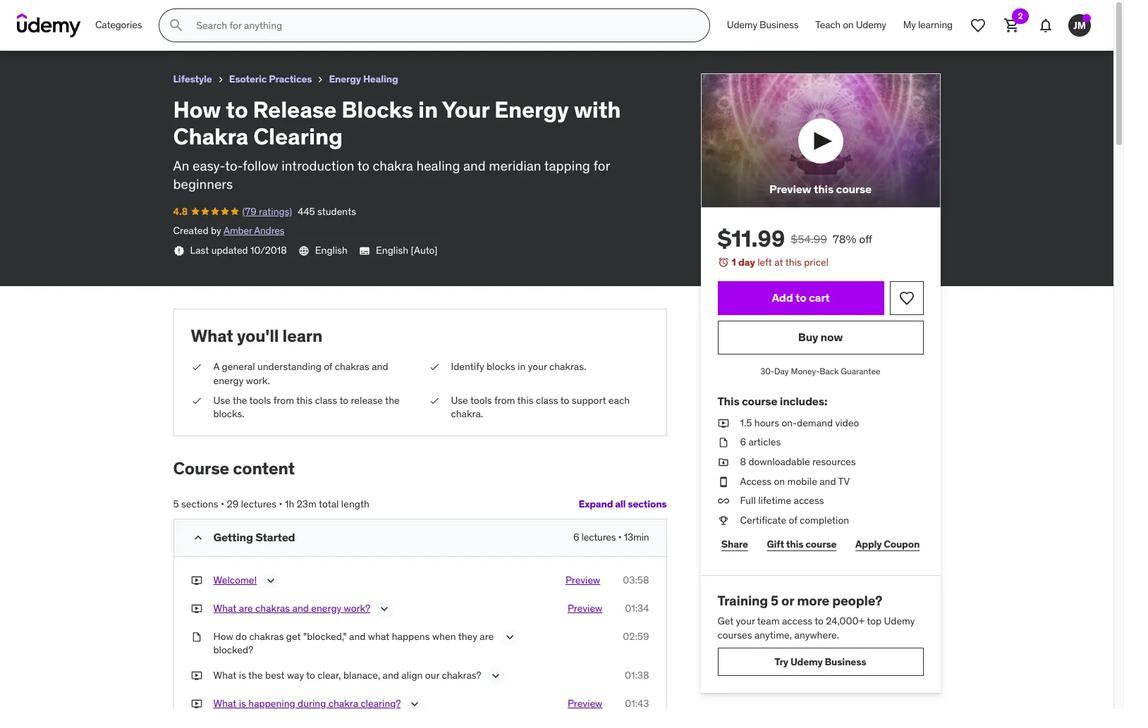 Task type: describe. For each thing, give the bounding box(es) containing it.
1 horizontal spatial of
[[789, 514, 798, 527]]

this
[[718, 394, 740, 408]]

[auto]
[[411, 244, 438, 257]]

add
[[772, 291, 793, 305]]

Search for anything text field
[[194, 13, 693, 37]]

blocked?
[[213, 644, 253, 657]]

1 vertical spatial (79 ratings)
[[242, 205, 292, 218]]

6 articles
[[740, 436, 781, 449]]

30-
[[761, 366, 775, 377]]

energy healing
[[329, 73, 398, 85]]

xsmall image for certificate of completion
[[718, 514, 729, 528]]

last updated 10/2018
[[190, 244, 287, 257]]

0 vertical spatial access
[[794, 495, 824, 507]]

2 horizontal spatial in
[[518, 361, 526, 373]]

udemy inside 'link'
[[856, 18, 886, 31]]

xsmall image for use the tools from this class to release the blocks.
[[191, 394, 202, 408]]

jm
[[1074, 19, 1086, 31]]

use tools from this class to support each chakra.
[[451, 394, 630, 420]]

chakra for how to release blocks in your energy with chakra clearing
[[241, 6, 279, 20]]

money-
[[791, 366, 820, 377]]

10/2018
[[250, 244, 287, 257]]

78%
[[833, 232, 857, 246]]

0 vertical spatial 445 students
[[98, 24, 156, 37]]

best
[[265, 669, 285, 682]]

try
[[775, 656, 789, 669]]

0 horizontal spatial ratings)
[[59, 24, 92, 37]]

2 horizontal spatial show lecture description image
[[408, 697, 422, 710]]

0 horizontal spatial the
[[233, 394, 247, 407]]

13min
[[624, 531, 649, 543]]

2 horizontal spatial the
[[385, 394, 400, 407]]

buy now button
[[718, 321, 924, 355]]

expand
[[579, 498, 613, 511]]

way
[[287, 669, 304, 682]]

2 link
[[995, 8, 1029, 42]]

submit search image
[[168, 17, 185, 34]]

0 horizontal spatial students
[[117, 24, 156, 37]]

1 horizontal spatial ratings)
[[259, 205, 292, 218]]

5 sections • 29 lectures • 1h 23m total length
[[173, 498, 369, 510]]

this inside 'use tools from this class to support each chakra.'
[[517, 394, 534, 407]]

tools inside use the tools from this class to release the blocks.
[[249, 394, 271, 407]]

are inside how do chakras get "blocked," and what happens when they are blocked?
[[480, 630, 494, 643]]

chakras inside a general understanding of chakras and energy work.
[[335, 361, 369, 373]]

$54.99
[[791, 232, 827, 246]]

to inside 'use tools from this class to support each chakra.'
[[561, 394, 570, 407]]

try udemy business
[[775, 656, 866, 669]]

how to release blocks in your energy with chakra clearing an easy-to-follow introduction to chakra healing and meridian tapping for beginners
[[173, 95, 621, 193]]

energy for how to release blocks in your energy with chakra clearing
[[174, 6, 212, 20]]

small image
[[191, 531, 205, 545]]

this right gift
[[786, 538, 804, 551]]

6 lectures • 13min
[[573, 531, 649, 543]]

course for gift this course
[[806, 538, 837, 551]]

access inside the training 5 or more people? get your team access to 24,000+ top udemy courses anytime, anywhere.
[[782, 615, 813, 628]]

preview for 01:34
[[568, 602, 603, 615]]

xsmall image for identify blocks in your chakras.
[[428, 361, 440, 374]]

esoteric practices link
[[229, 71, 312, 88]]

left
[[758, 256, 772, 269]]

to inside button
[[796, 291, 807, 305]]

use for use tools from this class to support each chakra.
[[451, 394, 468, 407]]

1 vertical spatial (79
[[242, 205, 257, 218]]

clearing for how to release blocks in your energy with chakra clearing an easy-to-follow introduction to chakra healing and meridian tapping for beginners
[[253, 122, 343, 151]]

1 horizontal spatial 445
[[298, 205, 315, 218]]

gift
[[767, 538, 784, 551]]

chakras for energy
[[255, 602, 290, 615]]

created by amber andres
[[173, 225, 285, 237]]

what for what is the best way to clear, blanace, and align our chakras?
[[213, 669, 237, 682]]

0 vertical spatial 4.8
[[11, 24, 26, 37]]

welcome! button
[[213, 574, 257, 591]]

chakra for how to release blocks in your energy with chakra clearing an easy-to-follow introduction to chakra healing and meridian tapping for beginners
[[173, 122, 248, 151]]

udemy business
[[727, 18, 799, 31]]

tv
[[838, 475, 850, 488]]

team
[[757, 615, 780, 628]]

for
[[594, 157, 610, 174]]

all
[[615, 498, 626, 511]]

tools inside 'use tools from this class to support each chakra.'
[[470, 394, 492, 407]]

work.
[[246, 374, 270, 387]]

with for how to release blocks in your energy with chakra clearing
[[214, 6, 238, 20]]

release for how to release blocks in your energy with chakra clearing an easy-to-follow introduction to chakra healing and meridian tapping for beginners
[[253, 95, 337, 124]]

get
[[286, 630, 301, 643]]

on for teach
[[843, 18, 854, 31]]

• for 5
[[221, 498, 224, 510]]

buy now
[[798, 330, 843, 344]]

how do chakras get "blocked," and what happens when they are blocked?
[[213, 630, 494, 657]]

and inside how do chakras get "blocked," and what happens when they are blocked?
[[349, 630, 366, 643]]

what for what you'll learn
[[191, 325, 233, 347]]

in for how to release blocks in your energy with chakra clearing
[[135, 6, 145, 20]]

energy inside a general understanding of chakras and energy work.
[[213, 374, 244, 387]]

and left tv
[[820, 475, 836, 488]]

by
[[211, 225, 221, 237]]

back
[[820, 366, 839, 377]]

easy-
[[193, 157, 225, 174]]

from inside 'use tools from this class to support each chakra.'
[[494, 394, 515, 407]]

preview for 03:58
[[566, 574, 600, 587]]

what are chakras and energy work? button
[[213, 602, 370, 619]]

practices
[[269, 73, 312, 85]]

how for how do chakras get "blocked," and what happens when they are blocked?
[[213, 630, 233, 643]]

updated
[[211, 244, 248, 257]]

lifestyle
[[173, 73, 212, 85]]

show lecture description image for what are chakras and energy work?
[[377, 602, 392, 616]]

identify blocks in your chakras.
[[451, 361, 586, 373]]

do
[[236, 630, 247, 643]]

"blocked,"
[[303, 630, 347, 643]]

1 vertical spatial course
[[742, 394, 778, 408]]

categories
[[95, 18, 142, 31]]

udemy image
[[17, 13, 81, 37]]

energy for how to release blocks in your energy with chakra clearing an easy-to-follow introduction to chakra healing and meridian tapping for beginners
[[494, 95, 569, 124]]

udemy business link
[[719, 8, 807, 42]]

01:34
[[625, 602, 649, 615]]

meridian
[[489, 157, 541, 174]]

each
[[609, 394, 630, 407]]

with for how to release blocks in your energy with chakra clearing an easy-to-follow introduction to chakra healing and meridian tapping for beginners
[[574, 95, 621, 124]]

my
[[903, 18, 916, 31]]

1 vertical spatial 4.8
[[173, 205, 188, 218]]

and left align
[[383, 669, 399, 682]]

1 horizontal spatial •
[[279, 498, 283, 510]]

0 horizontal spatial 445
[[98, 24, 115, 37]]

0 vertical spatial lectures
[[241, 498, 277, 510]]

mobile
[[788, 475, 817, 488]]

now
[[821, 330, 843, 344]]

categories button
[[87, 8, 150, 42]]

from inside use the tools from this class to release the blocks.
[[273, 394, 294, 407]]

my learning
[[903, 18, 953, 31]]

or
[[782, 593, 794, 610]]

andres
[[254, 225, 285, 237]]

day
[[775, 366, 789, 377]]

apply coupon
[[856, 538, 920, 551]]

expand all sections
[[579, 498, 667, 511]]

use for use the tools from this class to release the blocks.
[[213, 394, 230, 407]]

video
[[835, 417, 859, 429]]

xsmall image for 8 downloadable resources
[[718, 456, 729, 469]]

apply coupon button
[[852, 531, 924, 559]]

$11.99 $54.99 78% off
[[718, 224, 873, 253]]

share
[[721, 538, 748, 551]]

how for how to release blocks in your energy with chakra clearing an easy-to-follow introduction to chakra healing and meridian tapping for beginners
[[173, 95, 221, 124]]

energy healing link
[[329, 71, 398, 88]]

29
[[227, 498, 239, 510]]

alarm image
[[718, 257, 729, 268]]

0 horizontal spatial 5
[[173, 498, 179, 510]]

get
[[718, 615, 734, 628]]

downloadable
[[749, 456, 810, 468]]

1h 23m
[[285, 498, 317, 510]]

preview this course button
[[701, 73, 941, 208]]

total
[[319, 498, 339, 510]]

access on mobile and tv
[[740, 475, 850, 488]]

0 horizontal spatial (79 ratings)
[[42, 24, 92, 37]]

chakras.
[[549, 361, 586, 373]]



Task type: locate. For each thing, give the bounding box(es) containing it.
chakra up esoteric practices
[[241, 6, 279, 20]]

chakra.
[[451, 408, 483, 420]]

1 vertical spatial chakra
[[173, 122, 248, 151]]

1 vertical spatial 445 students
[[298, 205, 356, 218]]

0 vertical spatial of
[[324, 361, 332, 373]]

energy down "general" on the bottom left of page
[[213, 374, 244, 387]]

business left 'teach'
[[760, 18, 799, 31]]

0 horizontal spatial •
[[221, 498, 224, 510]]

course for preview this course
[[836, 182, 872, 196]]

apply
[[856, 538, 882, 551]]

0 horizontal spatial use
[[213, 394, 230, 407]]

1 horizontal spatial tools
[[470, 394, 492, 407]]

an
[[173, 157, 189, 174]]

gift this course
[[767, 538, 837, 551]]

2 use from the left
[[451, 394, 468, 407]]

0 horizontal spatial energy
[[213, 374, 244, 387]]

includes:
[[780, 394, 828, 408]]

1 vertical spatial 6
[[573, 531, 579, 543]]

0 horizontal spatial lectures
[[241, 498, 277, 510]]

energy left healing
[[329, 73, 361, 85]]

(79 ratings) left categories
[[42, 24, 92, 37]]

1 tools from the left
[[249, 394, 271, 407]]

5 left or
[[771, 593, 779, 610]]

445 right udemy image in the left top of the page
[[98, 24, 115, 37]]

off
[[859, 232, 873, 246]]

at
[[775, 256, 783, 269]]

(79
[[42, 24, 57, 37], [242, 205, 257, 218]]

5 down course
[[173, 498, 179, 510]]

1 vertical spatial business
[[825, 656, 866, 669]]

release down practices on the left top
[[253, 95, 337, 124]]

0 vertical spatial on
[[843, 18, 854, 31]]

general
[[222, 361, 255, 373]]

use inside 'use tools from this class to support each chakra.'
[[451, 394, 468, 407]]

0 horizontal spatial (79
[[42, 24, 57, 37]]

english for english [auto]
[[376, 244, 409, 257]]

1 vertical spatial show lecture description image
[[488, 669, 503, 683]]

sections right all
[[628, 498, 667, 511]]

to-
[[225, 157, 243, 174]]

esoteric
[[229, 73, 267, 85]]

2 vertical spatial show lecture description image
[[408, 697, 422, 710]]

0 vertical spatial show lecture description image
[[503, 630, 517, 644]]

and
[[463, 157, 486, 174], [372, 361, 388, 373], [820, 475, 836, 488], [292, 602, 309, 615], [349, 630, 366, 643], [383, 669, 399, 682]]

1 horizontal spatial 6
[[740, 436, 746, 449]]

xsmall image
[[315, 74, 326, 85], [191, 361, 202, 374], [428, 361, 440, 374], [191, 394, 202, 408], [718, 456, 729, 469], [718, 495, 729, 508], [718, 514, 729, 528], [191, 630, 202, 644], [191, 697, 202, 710]]

blocks
[[487, 361, 515, 373]]

lifetime
[[758, 495, 792, 507]]

1 english from the left
[[315, 244, 348, 257]]

chakra up easy-
[[173, 122, 248, 151]]

from down a general understanding of chakras and energy work.
[[273, 394, 294, 407]]

release left categories
[[52, 6, 94, 20]]

full lifetime access
[[740, 495, 824, 507]]

clearing up practices on the left top
[[281, 6, 326, 20]]

2 vertical spatial energy
[[494, 95, 569, 124]]

•
[[221, 498, 224, 510], [279, 498, 283, 510], [618, 531, 622, 543]]

release for how to release blocks in your energy with chakra clearing
[[52, 6, 94, 20]]

0 horizontal spatial 445 students
[[98, 24, 156, 37]]

1 vertical spatial are
[[480, 630, 494, 643]]

0 horizontal spatial class
[[315, 394, 337, 407]]

(79 left categories dropdown button
[[42, 24, 57, 37]]

and up 'release' on the bottom
[[372, 361, 388, 373]]

1 vertical spatial of
[[789, 514, 798, 527]]

1 vertical spatial blocks
[[342, 95, 413, 124]]

on inside teach on udemy 'link'
[[843, 18, 854, 31]]

this up $54.99
[[814, 182, 834, 196]]

on for access
[[774, 475, 785, 488]]

show lecture description image
[[503, 630, 517, 644], [488, 669, 503, 683]]

release inside how to release blocks in your energy with chakra clearing an easy-to-follow introduction to chakra healing and meridian tapping for beginners
[[253, 95, 337, 124]]

0 vertical spatial 445
[[98, 24, 115, 37]]

1 vertical spatial access
[[782, 615, 813, 628]]

teach
[[816, 18, 841, 31]]

what down welcome! 'button'
[[213, 602, 237, 615]]

1 horizontal spatial lectures
[[582, 531, 616, 543]]

0 horizontal spatial show lecture description image
[[264, 574, 278, 588]]

tools up chakra.
[[470, 394, 492, 407]]

445 students up course language image
[[298, 205, 356, 218]]

0 vertical spatial your
[[528, 361, 547, 373]]

english for english
[[315, 244, 348, 257]]

course up hours
[[742, 394, 778, 408]]

course
[[173, 458, 229, 479]]

from
[[273, 394, 294, 407], [494, 394, 515, 407]]

work?
[[344, 602, 370, 615]]

access down mobile
[[794, 495, 824, 507]]

1 horizontal spatial the
[[248, 669, 263, 682]]

2
[[1018, 11, 1023, 21]]

1 day left at this price!
[[732, 256, 829, 269]]

this down identify blocks in your chakras.
[[517, 394, 534, 407]]

2 vertical spatial chakras
[[249, 630, 284, 643]]

in left submit search icon
[[135, 6, 145, 20]]

0 vertical spatial blocks
[[97, 6, 133, 20]]

1 class from the left
[[315, 394, 337, 407]]

0 horizontal spatial in
[[135, 6, 145, 20]]

on down the downloadable
[[774, 475, 785, 488]]

2 english from the left
[[376, 244, 409, 257]]

2 from from the left
[[494, 394, 515, 407]]

students
[[117, 24, 156, 37], [317, 205, 356, 218]]

blocks for how to release blocks in your energy with chakra clearing an easy-to-follow introduction to chakra healing and meridian tapping for beginners
[[342, 95, 413, 124]]

blocks inside how to release blocks in your energy with chakra clearing an easy-to-follow introduction to chakra healing and meridian tapping for beginners
[[342, 95, 413, 124]]

blocks left submit search icon
[[97, 6, 133, 20]]

in up healing at the left of the page
[[418, 95, 438, 124]]

and up get
[[292, 602, 309, 615]]

your up healing at the left of the page
[[442, 95, 490, 124]]

6
[[740, 436, 746, 449], [573, 531, 579, 543]]

blocks
[[97, 6, 133, 20], [342, 95, 413, 124]]

and right healing at the left of the page
[[463, 157, 486, 174]]

6 up the 8
[[740, 436, 746, 449]]

with up for
[[574, 95, 621, 124]]

gift this course link
[[763, 531, 841, 559]]

0 horizontal spatial energy
[[174, 6, 212, 20]]

and left what
[[349, 630, 366, 643]]

your right categories
[[148, 6, 172, 20]]

course up "78%"
[[836, 182, 872, 196]]

1 vertical spatial energy
[[329, 73, 361, 85]]

of right understanding
[[324, 361, 332, 373]]

6 for 6 articles
[[740, 436, 746, 449]]

1 vertical spatial your
[[736, 615, 755, 628]]

share button
[[718, 531, 752, 559]]

1 horizontal spatial (79 ratings)
[[242, 205, 292, 218]]

use up chakra.
[[451, 394, 468, 407]]

energy inside how to release blocks in your energy with chakra clearing an easy-to-follow introduction to chakra healing and meridian tapping for beginners
[[494, 95, 569, 124]]

what left the is
[[213, 669, 237, 682]]

clearing up introduction
[[253, 122, 343, 151]]

1 horizontal spatial energy
[[329, 73, 361, 85]]

your inside how to release blocks in your energy with chakra clearing an easy-to-follow introduction to chakra healing and meridian tapping for beginners
[[442, 95, 490, 124]]

0 vertical spatial show lecture description image
[[264, 574, 278, 588]]

to inside the training 5 or more people? get your team access to 24,000+ top udemy courses anytime, anywhere.
[[815, 615, 824, 628]]

1 vertical spatial ratings)
[[259, 205, 292, 218]]

• left "13min"
[[618, 531, 622, 543]]

getting
[[213, 530, 253, 544]]

class down a general understanding of chakras and energy work.
[[315, 394, 337, 407]]

on
[[843, 18, 854, 31], [774, 475, 785, 488]]

hours
[[755, 417, 779, 429]]

preview this course
[[770, 182, 872, 196]]

1 vertical spatial how
[[173, 95, 221, 124]]

english
[[315, 244, 348, 257], [376, 244, 409, 257]]

03:58
[[623, 574, 649, 587]]

0 vertical spatial in
[[135, 6, 145, 20]]

2 tools from the left
[[470, 394, 492, 407]]

1 horizontal spatial are
[[480, 630, 494, 643]]

understanding
[[257, 361, 321, 373]]

0 vertical spatial 5
[[173, 498, 179, 510]]

1 vertical spatial with
[[574, 95, 621, 124]]

sections inside expand all sections dropdown button
[[628, 498, 667, 511]]

show lecture description image right they
[[503, 630, 517, 644]]

students down introduction
[[317, 205, 356, 218]]

2 vertical spatial what
[[213, 669, 237, 682]]

1 horizontal spatial energy
[[311, 602, 342, 615]]

2 vertical spatial in
[[518, 361, 526, 373]]

0 vertical spatial preview
[[770, 182, 812, 196]]

use up blocks.
[[213, 394, 230, 407]]

tools down work.
[[249, 394, 271, 407]]

class inside use the tools from this class to release the blocks.
[[315, 394, 337, 407]]

shopping cart with 2 items image
[[1004, 17, 1021, 34]]

beginners
[[173, 176, 233, 193]]

course language image
[[298, 245, 310, 257]]

this down a general understanding of chakras and energy work.
[[296, 394, 313, 407]]

0 horizontal spatial tools
[[249, 394, 271, 407]]

to inside use the tools from this class to release the blocks.
[[340, 394, 349, 407]]

energy up '"blocked,"' at the left of the page
[[311, 602, 342, 615]]

preview left 01:34
[[568, 602, 603, 615]]

wishlist image
[[970, 17, 987, 34]]

in for how to release blocks in your energy with chakra clearing an easy-to-follow introduction to chakra healing and meridian tapping for beginners
[[418, 95, 438, 124]]

tapping
[[544, 157, 590, 174]]

of
[[324, 361, 332, 373], [789, 514, 798, 527]]

preview down 6 lectures • 13min
[[566, 574, 600, 587]]

blocks down healing
[[342, 95, 413, 124]]

what inside button
[[213, 602, 237, 615]]

0 horizontal spatial release
[[52, 6, 94, 20]]

show lecture description image right the work? on the bottom left of page
[[377, 602, 392, 616]]

the right 'release' on the bottom
[[385, 394, 400, 407]]

1 vertical spatial preview
[[566, 574, 600, 587]]

use inside use the tools from this class to release the blocks.
[[213, 394, 230, 407]]

chakras up 'release' on the bottom
[[335, 361, 369, 373]]

on-
[[782, 417, 797, 429]]

energy inside button
[[311, 602, 342, 615]]

anywhere.
[[795, 629, 839, 642]]

0 horizontal spatial your
[[148, 6, 172, 20]]

and inside how to release blocks in your energy with chakra clearing an easy-to-follow introduction to chakra healing and meridian tapping for beginners
[[463, 157, 486, 174]]

on right 'teach'
[[843, 18, 854, 31]]

of down full lifetime access
[[789, 514, 798, 527]]

6 for 6 lectures • 13min
[[573, 531, 579, 543]]

2 vertical spatial preview
[[568, 602, 603, 615]]

6 down "expand"
[[573, 531, 579, 543]]

show lecture description image for what is the best way to clear, blanace, and align our chakras?
[[488, 669, 503, 683]]

445 up course language image
[[298, 205, 315, 218]]

1 vertical spatial release
[[253, 95, 337, 124]]

and inside what are chakras and energy work? button
[[292, 602, 309, 615]]

your inside the training 5 or more people? get your team access to 24,000+ top udemy courses anytime, anywhere.
[[736, 615, 755, 628]]

business down anywhere.
[[825, 656, 866, 669]]

show lecture description image for how do chakras get "blocked," and what happens when they are blocked?
[[503, 630, 517, 644]]

preview up $11.99 $54.99 78% off
[[770, 182, 812, 196]]

tools
[[249, 394, 271, 407], [470, 394, 492, 407]]

1 horizontal spatial 5
[[771, 593, 779, 610]]

xsmall image for a general understanding of chakras and energy work.
[[191, 361, 202, 374]]

this course includes:
[[718, 394, 828, 408]]

0 horizontal spatial blocks
[[97, 6, 133, 20]]

2 vertical spatial how
[[213, 630, 233, 643]]

in right blocks
[[518, 361, 526, 373]]

ratings) left categories
[[59, 24, 92, 37]]

blocks for how to release blocks in your energy with chakra clearing
[[97, 6, 133, 20]]

chakras inside button
[[255, 602, 290, 615]]

chakras up get
[[255, 602, 290, 615]]

are inside button
[[239, 602, 253, 615]]

• for 6
[[618, 531, 622, 543]]

0 horizontal spatial your
[[528, 361, 547, 373]]

you have alerts image
[[1083, 14, 1091, 23]]

show lecture description image for welcome!
[[264, 574, 278, 588]]

1 horizontal spatial your
[[442, 95, 490, 124]]

add to cart button
[[718, 281, 884, 315]]

clearing for how to release blocks in your energy with chakra clearing
[[281, 6, 326, 20]]

how inside how do chakras get "blocked," and what happens when they are blocked?
[[213, 630, 233, 643]]

how inside how to release blocks in your energy with chakra clearing an easy-to-follow introduction to chakra healing and meridian tapping for beginners
[[173, 95, 221, 124]]

started
[[256, 530, 295, 544]]

english [auto]
[[376, 244, 438, 257]]

2 horizontal spatial •
[[618, 531, 622, 543]]

your for how to release blocks in your energy with chakra clearing an easy-to-follow introduction to chakra healing and meridian tapping for beginners
[[442, 95, 490, 124]]

show lecture description image
[[264, 574, 278, 588], [377, 602, 392, 616], [408, 697, 422, 710]]

1 vertical spatial students
[[317, 205, 356, 218]]

demand
[[797, 417, 833, 429]]

lectures down "expand"
[[582, 531, 616, 543]]

with right submit search icon
[[214, 6, 238, 20]]

xsmall image for full lifetime access
[[718, 495, 729, 508]]

1 horizontal spatial 445 students
[[298, 205, 356, 218]]

energy up meridian
[[494, 95, 569, 124]]

1.5 hours on-demand video
[[740, 417, 859, 429]]

ratings) up andres
[[259, 205, 292, 218]]

1 vertical spatial lectures
[[582, 531, 616, 543]]

energy up lifestyle
[[174, 6, 212, 20]]

are right they
[[480, 630, 494, 643]]

notifications image
[[1038, 17, 1054, 34]]

day
[[738, 256, 755, 269]]

of inside a general understanding of chakras and energy work.
[[324, 361, 332, 373]]

energy
[[174, 6, 212, 20], [329, 73, 361, 85], [494, 95, 569, 124]]

0 vertical spatial are
[[239, 602, 253, 615]]

(79 ratings)
[[42, 24, 92, 37], [242, 205, 292, 218]]

amber andres link
[[224, 225, 285, 237]]

1 horizontal spatial on
[[843, 18, 854, 31]]

buy
[[798, 330, 818, 344]]

from down blocks
[[494, 394, 515, 407]]

this inside 'button'
[[814, 182, 834, 196]]

1 vertical spatial what
[[213, 602, 237, 615]]

1 horizontal spatial sections
[[628, 498, 667, 511]]

lectures right 29
[[241, 498, 277, 510]]

sections
[[181, 498, 218, 510], [628, 498, 667, 511]]

ratings)
[[59, 24, 92, 37], [259, 205, 292, 218]]

1 use from the left
[[213, 394, 230, 407]]

the up blocks.
[[233, 394, 247, 407]]

1 vertical spatial 445
[[298, 205, 315, 218]]

chakras
[[335, 361, 369, 373], [255, 602, 290, 615], [249, 630, 284, 643]]

0 horizontal spatial sections
[[181, 498, 218, 510]]

1 horizontal spatial from
[[494, 394, 515, 407]]

closed captions image
[[359, 245, 370, 257]]

class down chakras.
[[536, 394, 558, 407]]

0 vertical spatial ratings)
[[59, 24, 92, 37]]

chakras for "blocked,"
[[249, 630, 284, 643]]

to
[[38, 6, 49, 20], [226, 95, 248, 124], [357, 157, 370, 174], [796, 291, 807, 305], [340, 394, 349, 407], [561, 394, 570, 407], [815, 615, 824, 628], [306, 669, 315, 682]]

1 vertical spatial clearing
[[253, 122, 343, 151]]

• left 29
[[221, 498, 224, 510]]

0 vertical spatial with
[[214, 6, 238, 20]]

course inside 'button'
[[836, 182, 872, 196]]

1 horizontal spatial business
[[825, 656, 866, 669]]

5 inside the training 5 or more people? get your team access to 24,000+ top udemy courses anytime, anywhere.
[[771, 593, 779, 610]]

content
[[233, 458, 295, 479]]

are
[[239, 602, 253, 615], [480, 630, 494, 643]]

chakra
[[373, 157, 413, 174]]

students down how to release blocks in your energy with chakra clearing
[[117, 24, 156, 37]]

udemy inside the training 5 or more people? get your team access to 24,000+ top udemy courses anytime, anywhere.
[[884, 615, 915, 628]]

chakras right do
[[249, 630, 284, 643]]

in inside how to release blocks in your energy with chakra clearing an easy-to-follow introduction to chakra healing and meridian tapping for beginners
[[418, 95, 438, 124]]

the right the is
[[248, 669, 263, 682]]

0 vertical spatial energy
[[174, 6, 212, 20]]

sections left 29
[[181, 498, 218, 510]]

(79 up amber andres link
[[242, 205, 257, 218]]

when
[[432, 630, 456, 643]]

0 horizontal spatial english
[[315, 244, 348, 257]]

what up "a"
[[191, 325, 233, 347]]

what for what are chakras and energy work?
[[213, 602, 237, 615]]

8 downloadable resources
[[740, 456, 856, 468]]

your
[[148, 6, 172, 20], [442, 95, 490, 124]]

02:59
[[623, 630, 649, 643]]

chakra inside how to release blocks in your energy with chakra clearing an easy-to-follow introduction to chakra healing and meridian tapping for beginners
[[173, 122, 248, 151]]

udemy
[[727, 18, 757, 31], [856, 18, 886, 31], [884, 615, 915, 628], [791, 656, 823, 669]]

blanace,
[[343, 669, 380, 682]]

preview
[[770, 182, 812, 196], [566, 574, 600, 587], [568, 602, 603, 615]]

with inside how to release blocks in your energy with chakra clearing an easy-to-follow introduction to chakra healing and meridian tapping for beginners
[[574, 95, 621, 124]]

expand all sections button
[[579, 491, 667, 519]]

more
[[797, 593, 830, 610]]

this right at
[[786, 256, 802, 269]]

access down or
[[782, 615, 813, 628]]

1 horizontal spatial show lecture description image
[[377, 602, 392, 616]]

what is the best way to clear, blanace, and align our chakras?
[[213, 669, 481, 682]]

0 vertical spatial what
[[191, 325, 233, 347]]

8
[[740, 456, 746, 468]]

(79 ratings) up andres
[[242, 205, 292, 218]]

1 horizontal spatial your
[[736, 615, 755, 628]]

0 vertical spatial business
[[760, 18, 799, 31]]

1 vertical spatial on
[[774, 475, 785, 488]]

2 class from the left
[[536, 394, 558, 407]]

english right "closed captions" image
[[376, 244, 409, 257]]

follow
[[243, 157, 278, 174]]

30-day money-back guarantee
[[761, 366, 881, 377]]

they
[[458, 630, 477, 643]]

0 vertical spatial (79 ratings)
[[42, 24, 92, 37]]

courses
[[718, 629, 752, 642]]

how for how to release blocks in your energy with chakra clearing
[[11, 6, 35, 20]]

class inside 'use tools from this class to support each chakra.'
[[536, 394, 558, 407]]

english right course language image
[[315, 244, 348, 257]]

show lecture description image down align
[[408, 697, 422, 710]]

and inside a general understanding of chakras and energy work.
[[372, 361, 388, 373]]

0 vertical spatial energy
[[213, 374, 244, 387]]

445 students down how to release blocks in your energy with chakra clearing
[[98, 24, 156, 37]]

show lecture description image right chakras?
[[488, 669, 503, 683]]

chakras inside how do chakras get "blocked," and what happens when they are blocked?
[[249, 630, 284, 643]]

this inside use the tools from this class to release the blocks.
[[296, 394, 313, 407]]

0 vertical spatial chakra
[[241, 6, 279, 20]]

1 horizontal spatial class
[[536, 394, 558, 407]]

• left 1h 23m
[[279, 498, 283, 510]]

course down completion
[[806, 538, 837, 551]]

teach on udemy link
[[807, 8, 895, 42]]

are down welcome! 'button'
[[239, 602, 253, 615]]

show lecture description image up what are chakras and energy work? at the left of the page
[[264, 574, 278, 588]]

xsmall image
[[215, 74, 226, 85], [173, 245, 184, 257], [428, 394, 440, 408], [718, 417, 729, 431], [718, 436, 729, 450], [718, 475, 729, 489], [191, 574, 202, 588], [191, 602, 202, 616], [191, 669, 202, 683]]

a general understanding of chakras and energy work.
[[213, 361, 388, 387]]

your for how to release blocks in your energy with chakra clearing
[[148, 6, 172, 20]]

clearing inside how to release blocks in your energy with chakra clearing an easy-to-follow introduction to chakra healing and meridian tapping for beginners
[[253, 122, 343, 151]]

jm link
[[1063, 8, 1097, 42]]

1 from from the left
[[273, 394, 294, 407]]

preview inside 'button'
[[770, 182, 812, 196]]

certificate
[[740, 514, 787, 527]]

with
[[214, 6, 238, 20], [574, 95, 621, 124]]

your up courses
[[736, 615, 755, 628]]

add to wishlist image
[[898, 290, 915, 307]]

cart
[[809, 291, 830, 305]]

1 horizontal spatial students
[[317, 205, 356, 218]]

your left chakras.
[[528, 361, 547, 373]]

0 horizontal spatial business
[[760, 18, 799, 31]]



Task type: vqa. For each thing, say whether or not it's contained in the screenshot.
Personal button
no



